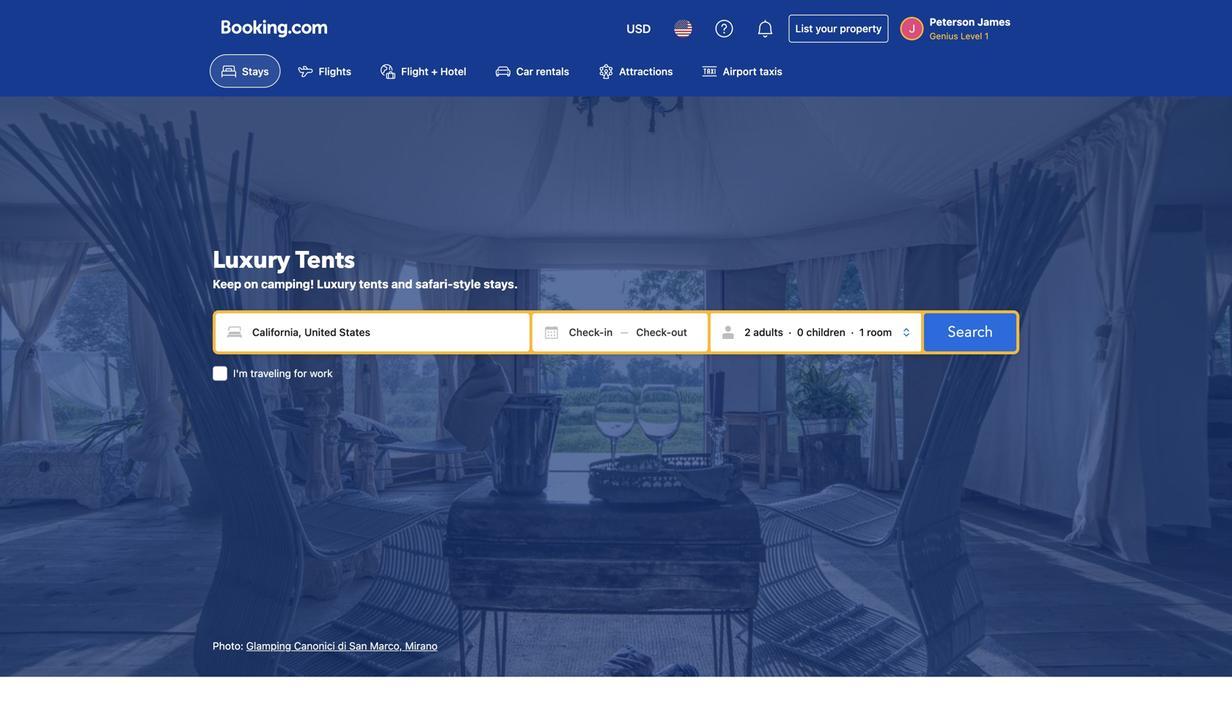 Task type: describe. For each thing, give the bounding box(es) containing it.
hotel
[[441, 65, 467, 77]]

check- for in
[[569, 326, 604, 338]]

2 · from the left
[[851, 326, 854, 338]]

i'm
[[233, 367, 248, 379]]

tents
[[359, 277, 389, 291]]

di
[[338, 640, 347, 652]]

list
[[796, 22, 813, 34]]

1 inside peterson james genius level 1
[[985, 31, 989, 41]]

search button
[[925, 313, 1017, 351]]

svg image
[[637, 325, 651, 340]]

flights
[[319, 65, 352, 77]]

flight + hotel
[[401, 65, 467, 77]]

in
[[604, 326, 613, 338]]

svg image
[[544, 325, 559, 340]]

airport taxis
[[723, 65, 783, 77]]

attractions
[[619, 65, 673, 77]]

attractions link
[[587, 54, 685, 88]]

children
[[807, 326, 846, 338]]

room
[[867, 326, 892, 338]]

on
[[244, 277, 258, 291]]

work
[[310, 367, 333, 379]]

stays
[[242, 65, 269, 77]]

flight
[[401, 65, 429, 77]]

genius
[[930, 31, 959, 41]]

0 horizontal spatial luxury
[[213, 244, 290, 276]]

glamping canonici di san marco, mirano link
[[246, 640, 438, 652]]



Task type: vqa. For each thing, say whether or not it's contained in the screenshot.
Less
no



Task type: locate. For each thing, give the bounding box(es) containing it.
for
[[294, 367, 307, 379]]

mirano
[[405, 640, 438, 652]]

peterson james genius level 1
[[930, 16, 1011, 41]]

check-in
[[569, 326, 613, 338]]

1 right level
[[985, 31, 989, 41]]

list your property
[[796, 22, 882, 34]]

photo: glamping canonici di san marco, mirano
[[213, 640, 438, 652]]

adults
[[754, 326, 784, 338]]

property
[[840, 22, 882, 34]]

i'm traveling for work
[[233, 367, 333, 379]]

· right children
[[851, 326, 854, 338]]

and
[[392, 277, 413, 291]]

0 vertical spatial +
[[431, 65, 438, 77]]

0 horizontal spatial ·
[[789, 326, 792, 338]]

none search field containing search
[[213, 310, 1020, 381]]

luxury tents keep on camping! luxury tents and safari-style stays.
[[213, 244, 518, 291]]

+ inside search box
[[663, 315, 670, 327]]

2
[[745, 326, 751, 338]]

1 horizontal spatial ·
[[851, 326, 854, 338]]

usd button
[[618, 11, 660, 46]]

booking.com online hotel reservations image
[[222, 20, 327, 37]]

airport
[[723, 65, 757, 77]]

check- for out
[[637, 326, 672, 338]]

james
[[978, 16, 1011, 28]]

luxury
[[213, 244, 290, 276], [317, 277, 356, 291]]

0 horizontal spatial check-
[[569, 326, 604, 338]]

1 check- from the left
[[569, 326, 604, 338]]

canonici
[[294, 640, 335, 652]]

1 vertical spatial luxury
[[317, 277, 356, 291]]

safari-
[[416, 277, 453, 291]]

photo:
[[213, 640, 244, 652]]

· left 0
[[789, 326, 792, 338]]

+
[[431, 65, 438, 77], [663, 315, 670, 327]]

stays link
[[210, 54, 281, 88]]

airport taxis link
[[691, 54, 795, 88]]

1 horizontal spatial luxury
[[317, 277, 356, 291]]

flights link
[[287, 54, 363, 88]]

keep
[[213, 277, 241, 291]]

search
[[948, 322, 993, 342]]

car rentals
[[516, 65, 570, 77]]

stays.
[[484, 277, 518, 291]]

luxury down tents in the top of the page
[[317, 277, 356, 291]]

check-
[[569, 326, 604, 338], [637, 326, 672, 338]]

1 left room
[[860, 326, 865, 338]]

check-out
[[637, 326, 688, 338]]

traveling
[[251, 367, 291, 379]]

0 horizontal spatial 1
[[860, 326, 865, 338]]

2 check- from the left
[[637, 326, 672, 338]]

1 vertical spatial 1
[[860, 326, 865, 338]]

car rentals link
[[484, 54, 581, 88]]

0
[[797, 326, 804, 338]]

level
[[961, 31, 983, 41]]

0 vertical spatial luxury
[[213, 244, 290, 276]]

peterson
[[930, 16, 975, 28]]

taxis
[[760, 65, 783, 77]]

0 horizontal spatial +
[[431, 65, 438, 77]]

1 horizontal spatial check-
[[637, 326, 672, 338]]

list your property link
[[789, 15, 889, 43]]

+ left out
[[663, 315, 670, 327]]

None search field
[[213, 310, 1020, 381]]

check- right in
[[637, 326, 672, 338]]

car
[[516, 65, 534, 77]]

flight + hotel link
[[369, 54, 478, 88]]

1
[[985, 31, 989, 41], [860, 326, 865, 338]]

camping!
[[261, 277, 314, 291]]

1 · from the left
[[789, 326, 792, 338]]

check- right svg icon
[[569, 326, 604, 338]]

your
[[816, 22, 838, 34]]

+ left hotel on the top of the page
[[431, 65, 438, 77]]

glamping
[[246, 640, 291, 652]]

0 vertical spatial 1
[[985, 31, 989, 41]]

tents
[[296, 244, 355, 276]]

marco,
[[370, 640, 403, 652]]

usd
[[627, 22, 651, 36]]

out
[[672, 326, 688, 338]]

rentals
[[536, 65, 570, 77]]

1 horizontal spatial 1
[[985, 31, 989, 41]]

·
[[789, 326, 792, 338], [851, 326, 854, 338]]

2 adults · 0 children · 1 room
[[745, 326, 892, 338]]

style
[[453, 277, 481, 291]]

san
[[349, 640, 367, 652]]

1 horizontal spatial +
[[663, 315, 670, 327]]

Type your destination search field
[[216, 313, 530, 351]]

1 vertical spatial +
[[663, 315, 670, 327]]

luxury up on
[[213, 244, 290, 276]]



